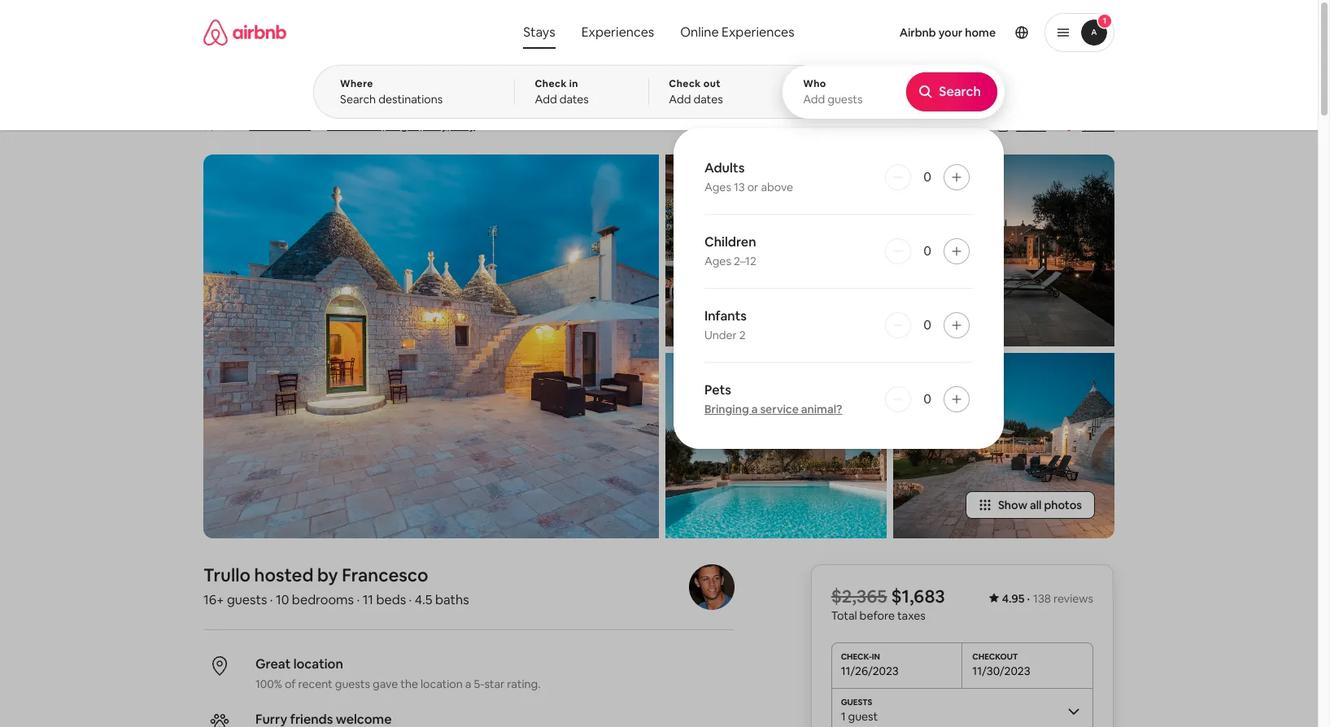 Task type: locate. For each thing, give the bounding box(es) containing it.
your
[[939, 25, 963, 40]]

experiences right stays
[[581, 24, 654, 41]]

add inside who add guests
[[803, 92, 825, 107]]

0
[[924, 168, 931, 186], [924, 242, 931, 260], [924, 316, 931, 334], [924, 391, 931, 408]]

2 add from the left
[[669, 92, 691, 107]]

semeraro
[[277, 83, 374, 111]]

· left 10
[[270, 592, 273, 609]]

0 horizontal spatial check
[[535, 77, 567, 90]]

who
[[803, 77, 826, 90]]

location right the
[[421, 677, 463, 692]]

a
[[752, 402, 758, 417], [465, 677, 471, 692]]

· up 11/30/2023
[[1027, 592, 1030, 606]]

0 horizontal spatial guests
[[227, 592, 267, 609]]

2 experiences from the left
[[722, 24, 795, 41]]

11
[[363, 592, 373, 609]]

tenuta semeraro trulli
[[203, 83, 426, 111]]

ages inside adults ages 13 or above
[[705, 180, 731, 194]]

location
[[293, 656, 343, 673], [421, 677, 463, 692]]

tab panel
[[313, 65, 1005, 449]]

0 horizontal spatial 138
[[249, 118, 267, 133]]

experiences right online
[[722, 24, 795, 41]]

ages
[[705, 180, 731, 194], [705, 254, 731, 268]]

1 horizontal spatial add
[[669, 92, 691, 107]]

saved button
[[1056, 112, 1121, 140]]

ages down children
[[705, 254, 731, 268]]

guests
[[828, 92, 863, 107], [227, 592, 267, 609], [335, 677, 370, 692]]

bedrooms
[[292, 592, 354, 609]]

check inside check out add dates
[[669, 77, 701, 90]]

add inside check out add dates
[[669, 92, 691, 107]]

1 horizontal spatial dates
[[694, 92, 723, 107]]

$1,683
[[891, 585, 945, 608]]

puglia,
[[387, 118, 423, 133]]

4.95 down tenuta
[[218, 118, 241, 133]]

1 horizontal spatial a
[[752, 402, 758, 417]]

2 dates from the left
[[694, 92, 723, 107]]

share button
[[990, 112, 1053, 140]]

trullo
[[203, 564, 251, 587]]

11/26/2023
[[841, 664, 899, 679]]

3 add from the left
[[803, 92, 825, 107]]

0 horizontal spatial dates
[[560, 92, 589, 107]]

0 vertical spatial a
[[752, 402, 758, 417]]

stays button
[[510, 16, 568, 49]]

0 horizontal spatial 4.95
[[218, 118, 241, 133]]

or
[[747, 180, 759, 194]]

1 vertical spatial location
[[421, 677, 463, 692]]

dates
[[560, 92, 589, 107], [694, 92, 723, 107]]

0 vertical spatial ages
[[705, 180, 731, 194]]

1 vertical spatial reviews
[[1054, 592, 1093, 606]]

check
[[535, 77, 567, 90], [669, 77, 701, 90]]

experiences inside button
[[581, 24, 654, 41]]

1 horizontal spatial experiences
[[722, 24, 795, 41]]

1 experiences from the left
[[581, 24, 654, 41]]

tenuta semeraro trulli image 5 image
[[893, 353, 1115, 539]]

share
[[1016, 119, 1046, 133]]

stays
[[523, 24, 555, 41]]

dates down the 'in'
[[560, 92, 589, 107]]

dates down out on the top of the page
[[694, 92, 723, 107]]

add inside check in add dates
[[535, 92, 557, 107]]

tenuta semeraro trulli image 4 image
[[893, 155, 1115, 347]]

1 vertical spatial guests
[[227, 592, 267, 609]]

0 horizontal spatial add
[[535, 92, 557, 107]]

3 0 from the top
[[924, 316, 931, 334]]

check inside check in add dates
[[535, 77, 567, 90]]

0 for adults
[[924, 168, 931, 186]]

beds
[[376, 592, 406, 609]]

ages down the "adults" on the right
[[705, 180, 731, 194]]

0 horizontal spatial a
[[465, 677, 471, 692]]

experiences
[[581, 24, 654, 41], [722, 24, 795, 41]]

home
[[965, 25, 996, 40]]

who add guests
[[803, 77, 863, 107]]

2 horizontal spatial guests
[[828, 92, 863, 107]]

1 check from the left
[[535, 77, 567, 90]]

2 check from the left
[[669, 77, 701, 90]]

1 0 from the top
[[924, 168, 931, 186]]

add down who
[[803, 92, 825, 107]]

2 vertical spatial guests
[[335, 677, 370, 692]]

add down online
[[669, 92, 691, 107]]

2 ages from the top
[[705, 254, 731, 268]]

$2,365
[[831, 585, 887, 608]]

· down tenuta
[[243, 118, 246, 133]]

1 horizontal spatial reviews
[[1054, 592, 1093, 606]]

dates inside check in add dates
[[560, 92, 589, 107]]

add for check in add dates
[[535, 92, 557, 107]]

0 vertical spatial reviews
[[270, 118, 311, 133]]

airbnb your home
[[900, 25, 996, 40]]

2 horizontal spatial add
[[803, 92, 825, 107]]

the
[[400, 677, 418, 692]]

0 horizontal spatial experiences
[[581, 24, 654, 41]]

show
[[998, 498, 1028, 513]]

0 horizontal spatial reviews
[[270, 118, 311, 133]]

1 horizontal spatial check
[[669, 77, 701, 90]]

show all photos
[[998, 498, 1082, 513]]

rating.
[[507, 677, 541, 692]]

tenuta semeraro trulli image 2 image
[[666, 155, 887, 347]]

10
[[276, 592, 289, 609]]

airbnb
[[900, 25, 936, 40]]

airbnb your home link
[[890, 15, 1006, 50]]

a left service
[[752, 402, 758, 417]]

0 vertical spatial location
[[293, 656, 343, 673]]

online
[[680, 24, 719, 41]]

4.95 up 11/30/2023
[[1002, 592, 1025, 606]]

tab panel containing adults
[[313, 65, 1005, 449]]

1 horizontal spatial location
[[421, 677, 463, 692]]

4.95
[[218, 118, 241, 133], [1002, 592, 1025, 606]]

check left the 'in'
[[535, 77, 567, 90]]

dates for check in add dates
[[560, 92, 589, 107]]

4.95 · 138 reviews
[[218, 118, 311, 133], [1002, 592, 1093, 606]]

0 vertical spatial 138
[[249, 118, 267, 133]]

2 0 from the top
[[924, 242, 931, 260]]

tenuta semeraro trulli image 3 image
[[666, 353, 887, 539]]

none search field containing stays
[[313, 0, 1005, 449]]

1 vertical spatial ages
[[705, 254, 731, 268]]

trullo hosted by francesco 16+ guests · 10 bedrooms · 11 beds · 4.5 baths
[[203, 564, 469, 609]]

ages inside children ages 2–12
[[705, 254, 731, 268]]

0 for infants
[[924, 316, 931, 334]]

16+
[[203, 592, 224, 609]]

1 vertical spatial 138
[[1033, 592, 1051, 606]]

·
[[243, 118, 246, 133], [317, 118, 320, 135], [270, 592, 273, 609], [357, 592, 360, 609], [409, 592, 412, 609], [1027, 592, 1030, 606]]

guests inside "great location 100% of recent guests gave the location a 5-star rating."
[[335, 677, 370, 692]]

learn more about the host, francesco. image
[[689, 565, 735, 611], [689, 565, 735, 611]]

service
[[760, 402, 799, 417]]

above
[[761, 180, 793, 194]]

guests inside who add guests
[[828, 92, 863, 107]]

profile element
[[822, 0, 1115, 65]]

before
[[860, 609, 895, 624]]

138
[[249, 118, 267, 133], [1033, 592, 1051, 606]]

0 horizontal spatial 4.95 · 138 reviews
[[218, 118, 311, 133]]

add down stays button
[[535, 92, 557, 107]]

a left "5-"
[[465, 677, 471, 692]]

1 horizontal spatial guests
[[335, 677, 370, 692]]

check in add dates
[[535, 77, 589, 107]]

None search field
[[313, 0, 1005, 449]]

1 horizontal spatial 4.95 · 138 reviews
[[1002, 592, 1093, 606]]

4 0 from the top
[[924, 391, 931, 408]]

ages for adults
[[705, 180, 731, 194]]

1 dates from the left
[[560, 92, 589, 107]]

guests inside trullo hosted by francesco 16+ guests · 10 bedrooms · 11 beds · 4.5 baths
[[227, 592, 267, 609]]

138 reviews button
[[249, 117, 311, 133]]

check left out on the top of the page
[[669, 77, 701, 90]]

1 add from the left
[[535, 92, 557, 107]]

location up recent
[[293, 656, 343, 673]]

1 vertical spatial a
[[465, 677, 471, 692]]

1 vertical spatial 4.95
[[1002, 592, 1025, 606]]

0 vertical spatial guests
[[828, 92, 863, 107]]

dates inside check out add dates
[[694, 92, 723, 107]]

reviews
[[270, 118, 311, 133], [1054, 592, 1093, 606]]

1 ages from the top
[[705, 180, 731, 194]]

add
[[535, 92, 557, 107], [669, 92, 691, 107], [803, 92, 825, 107]]

$2,365 $1,683 total before taxes
[[831, 585, 945, 624]]

photos
[[1044, 498, 1082, 513]]



Task type: describe. For each thing, give the bounding box(es) containing it.
recent
[[298, 677, 333, 692]]

under
[[705, 328, 737, 343]]

4.5
[[415, 592, 433, 609]]

what can we help you find? tab list
[[510, 16, 667, 49]]

2–12
[[734, 254, 757, 268]]

gave
[[373, 677, 398, 692]]

adults ages 13 or above
[[705, 159, 793, 194]]

online experiences link
[[667, 16, 808, 49]]

children ages 2–12
[[705, 234, 757, 268]]

in
[[569, 77, 578, 90]]

cisternino,
[[327, 118, 385, 133]]

tenuta
[[203, 83, 272, 111]]

infants
[[705, 308, 747, 325]]

0 for children
[[924, 242, 931, 260]]

0 vertical spatial 4.95
[[218, 118, 241, 133]]

adults
[[705, 159, 745, 177]]

great
[[255, 656, 291, 673]]

· left 11
[[357, 592, 360, 609]]

check for check out add dates
[[669, 77, 701, 90]]

where
[[340, 77, 373, 90]]

tenuta semeraro trulli image 1 image
[[203, 155, 659, 539]]

ages for children
[[705, 254, 731, 268]]

Where field
[[340, 92, 489, 107]]

5-
[[474, 677, 484, 692]]

italy,
[[425, 118, 450, 133]]

hosted
[[254, 564, 314, 587]]

13
[[734, 180, 745, 194]]

dates for check out add dates
[[694, 92, 723, 107]]

infants under 2
[[705, 308, 747, 343]]

· left the 4.5
[[409, 592, 412, 609]]

2
[[739, 328, 746, 343]]

taxes
[[897, 609, 926, 624]]

· down tenuta semeraro trulli
[[317, 118, 320, 135]]

animal?
[[801, 402, 842, 417]]

total
[[831, 609, 857, 624]]

italy
[[452, 118, 476, 133]]

cisternino, puglia, italy, italy button
[[327, 116, 476, 135]]

of
[[285, 677, 296, 692]]

bringing a service animal? button
[[705, 402, 842, 417]]

check for check in add dates
[[535, 77, 567, 90]]

pets
[[705, 382, 731, 399]]

children
[[705, 234, 756, 251]]

saved
[[1082, 119, 1115, 133]]

great location 100% of recent guests gave the location a 5-star rating.
[[255, 656, 541, 692]]

1 horizontal spatial 4.95
[[1002, 592, 1025, 606]]

star
[[484, 677, 505, 692]]

experiences button
[[568, 16, 667, 49]]

1 horizontal spatial 138
[[1033, 592, 1051, 606]]

0 for pets
[[924, 391, 931, 408]]

100%
[[255, 677, 282, 692]]

0 horizontal spatial location
[[293, 656, 343, 673]]

check out add dates
[[669, 77, 723, 107]]

0 vertical spatial 4.95 · 138 reviews
[[218, 118, 311, 133]]

pets bringing a service animal?
[[705, 382, 842, 417]]

bringing
[[705, 402, 749, 417]]

1
[[1103, 15, 1107, 26]]

11/30/2023
[[973, 664, 1030, 679]]

a inside "great location 100% of recent guests gave the location a 5-star rating."
[[465, 677, 471, 692]]

online experiences
[[680, 24, 795, 41]]

show all photos button
[[966, 492, 1095, 519]]

by francesco
[[317, 564, 428, 587]]

add for check out add dates
[[669, 92, 691, 107]]

1 vertical spatial 4.95 · 138 reviews
[[1002, 592, 1093, 606]]

out
[[703, 77, 721, 90]]

· cisternino, puglia, italy, italy
[[317, 118, 476, 135]]

trulli
[[378, 83, 426, 111]]

baths
[[435, 592, 469, 609]]

1 button
[[1045, 13, 1115, 52]]

all
[[1030, 498, 1042, 513]]

a inside pets bringing a service animal?
[[752, 402, 758, 417]]



Task type: vqa. For each thing, say whether or not it's contained in the screenshot.
the topmost &
no



